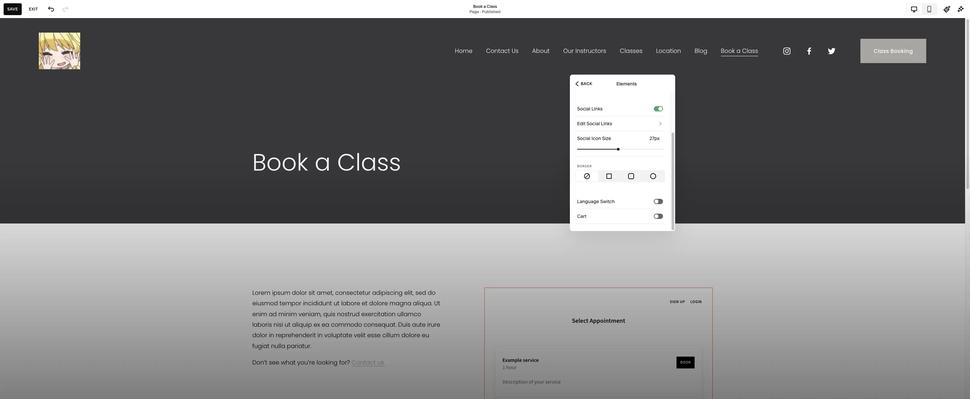 Task type: vqa. For each thing, say whether or not it's contained in the screenshot.
so
no



Task type: locate. For each thing, give the bounding box(es) containing it.
4 icon image from the left
[[650, 173, 657, 180]]

1 vertical spatial a
[[36, 171, 38, 177]]

a inside book a class button
[[36, 171, 38, 177]]

3 icon image from the left
[[628, 173, 635, 180]]

pages up main navigation
[[11, 31, 38, 42]]

tools
[[30, 305, 41, 311]]

social links
[[577, 106, 603, 112]]

public
[[43, 206, 54, 211]]

edit social links
[[577, 121, 612, 127]]

0 horizontal spatial a
[[36, 171, 38, 177]]

1 horizontal spatial a
[[484, 4, 486, 9]]

0 vertical spatial links
[[592, 106, 603, 112]]

website
[[11, 305, 29, 311]]

home
[[13, 12, 25, 17], [23, 69, 37, 75]]

in
[[11, 217, 14, 222]]

social up edit
[[577, 106, 590, 112]]

0 vertical spatial book
[[473, 4, 483, 9]]

0 vertical spatial tab list
[[907, 4, 937, 14]]

1 vertical spatial social
[[587, 121, 600, 127]]

book inside book a class button
[[23, 171, 35, 177]]

home inside home button
[[13, 12, 25, 17]]

class inside book a class button
[[39, 171, 51, 177]]

border
[[577, 165, 592, 168]]

book a class
[[23, 171, 51, 177]]

1 vertical spatial class
[[39, 171, 51, 177]]

pages
[[23, 206, 35, 211]]

tab list
[[907, 4, 937, 14], [576, 171, 664, 182]]

them.
[[28, 222, 38, 227]]

Social Icon Size text field
[[650, 135, 661, 142]]

social for links
[[577, 106, 590, 112]]

pages
[[11, 31, 38, 42], [28, 290, 42, 296]]

demo
[[39, 70, 50, 75]]

·
[[480, 9, 481, 14]]

links up edit social links
[[592, 106, 603, 112]]

2 vertical spatial social
[[577, 136, 590, 142]]

but
[[56, 212, 62, 217]]

social icon size
[[577, 136, 611, 142]]

a for book a class page · published
[[484, 4, 486, 9]]

7.1
[[26, 323, 30, 328]]

links
[[592, 106, 603, 112], [601, 121, 612, 127]]

0 vertical spatial class
[[487, 4, 497, 9]]

1 vertical spatial pages
[[28, 290, 42, 296]]

icon image down social icon size range field
[[628, 173, 635, 180]]

main navigation
[[11, 55, 52, 61]]

social left icon
[[577, 136, 590, 142]]

home button
[[0, 7, 33, 22]]

0 horizontal spatial class
[[39, 171, 51, 177]]

home down main navigation
[[23, 69, 37, 75]]

pages up tools
[[28, 290, 42, 296]]

social for icon
[[577, 136, 590, 142]]

navigation.
[[22, 217, 43, 222]]

icon image down "border"
[[583, 173, 591, 180]]

class for book a class
[[39, 171, 51, 177]]

language switch
[[577, 199, 615, 205]]

they're
[[68, 206, 81, 211]]

social
[[577, 106, 590, 112], [587, 121, 600, 127], [577, 136, 590, 142]]

version
[[11, 323, 25, 328]]

icon image
[[583, 173, 591, 180], [605, 173, 613, 180], [628, 173, 635, 180], [650, 173, 657, 180]]

don't
[[72, 212, 81, 217]]

they
[[63, 212, 71, 217]]

0 vertical spatial social
[[577, 106, 590, 112]]

home down save
[[13, 12, 25, 17]]

icon image up language switch 'checkbox'
[[650, 173, 657, 180]]

0 vertical spatial a
[[484, 4, 486, 9]]

unless
[[55, 206, 67, 211]]

utilities
[[11, 277, 30, 284]]

navigation
[[25, 55, 52, 61]]

1 horizontal spatial class
[[487, 4, 497, 9]]

pages inside "button"
[[28, 290, 42, 296]]

main
[[11, 55, 23, 61]]

Social Links checkbox
[[658, 107, 662, 111]]

1 vertical spatial home
[[23, 69, 37, 75]]

2 icon image from the left
[[605, 173, 613, 180]]

home demo
[[23, 69, 50, 75]]

1 horizontal spatial tab list
[[907, 4, 937, 14]]

0 vertical spatial home
[[13, 12, 25, 17]]

social right edit
[[587, 121, 600, 127]]

search
[[43, 217, 56, 222]]

appear
[[82, 212, 96, 217]]

cart
[[577, 214, 586, 219]]

a inside book a class page · published
[[484, 4, 486, 9]]

1 vertical spatial tab list
[[576, 171, 664, 182]]

1 vertical spatial book
[[23, 171, 35, 177]]

class
[[487, 4, 497, 9], [39, 171, 51, 177]]

add a new page to the "main navigation" group image
[[81, 54, 88, 62]]

0 horizontal spatial book
[[23, 171, 35, 177]]

book
[[473, 4, 483, 9], [23, 171, 35, 177]]

a
[[484, 4, 486, 9], [36, 171, 38, 177]]

are
[[36, 206, 42, 211]]

elements
[[616, 81, 637, 87]]

book for book a class
[[23, 171, 35, 177]]

home for home demo
[[23, 69, 37, 75]]

website tools
[[11, 305, 41, 311]]

1 horizontal spatial book
[[473, 4, 483, 9]]

class inside book a class page · published
[[487, 4, 497, 9]]

Cart checkbox
[[655, 214, 658, 218]]

language
[[577, 199, 599, 205]]

links up the size
[[601, 121, 612, 127]]

not
[[37, 240, 43, 244]]

icon image up switch
[[605, 173, 613, 180]]

book inside book a class page · published
[[473, 4, 483, 9]]



Task type: describe. For each thing, give the bounding box(es) containing it.
size
[[602, 136, 611, 142]]

also
[[81, 217, 89, 222]]

0 horizontal spatial tab list
[[576, 171, 664, 182]]

discover
[[11, 222, 27, 227]]

book a class button
[[0, 167, 108, 181]]

more
[[51, 222, 61, 227]]

Language Switch checkbox
[[655, 200, 658, 204]]

page
[[470, 9, 479, 14]]

password-
[[16, 212, 36, 217]]

save button
[[4, 3, 22, 15]]

back button
[[574, 77, 594, 91]]

back
[[581, 81, 592, 86]]

linked
[[44, 240, 55, 244]]

learn
[[39, 222, 50, 227]]

learn more
[[39, 222, 61, 227]]

save
[[7, 6, 18, 11]]

exit
[[29, 6, 38, 11]]

or
[[11, 212, 15, 217]]

Social Icon Size range field
[[577, 142, 663, 156]]

can
[[73, 217, 80, 222]]

learn more link
[[39, 222, 61, 227]]

empty
[[60, 240, 71, 244]]

edit
[[577, 121, 586, 127]]

is
[[56, 240, 59, 244]]

these pages are public unless they're disabled or password-protected, but they don't appear in the navigation. search engines can also discover them.
[[11, 206, 98, 227]]

switch
[[600, 199, 615, 205]]

class for book a class page · published
[[487, 4, 497, 9]]

1 icon image from the left
[[583, 173, 591, 180]]

published
[[482, 9, 501, 14]]

system pages
[[11, 290, 42, 296]]

the
[[15, 217, 21, 222]]

not linked is empty
[[37, 240, 71, 244]]

these
[[11, 206, 22, 211]]

exit button
[[25, 3, 42, 15]]

protected,
[[35, 212, 55, 217]]

system
[[11, 290, 27, 296]]

0 vertical spatial pages
[[11, 31, 38, 42]]

engines
[[57, 217, 72, 222]]

book for book a class page · published
[[473, 4, 483, 9]]

website tools button
[[11, 301, 97, 315]]

system pages button
[[11, 286, 97, 300]]

icon
[[592, 136, 601, 142]]

book a class page · published
[[470, 4, 501, 14]]

disabled
[[82, 206, 98, 211]]

1 vertical spatial links
[[601, 121, 612, 127]]

home for home
[[13, 12, 25, 17]]

a for book a class
[[36, 171, 38, 177]]

version 7.1
[[11, 323, 30, 328]]



